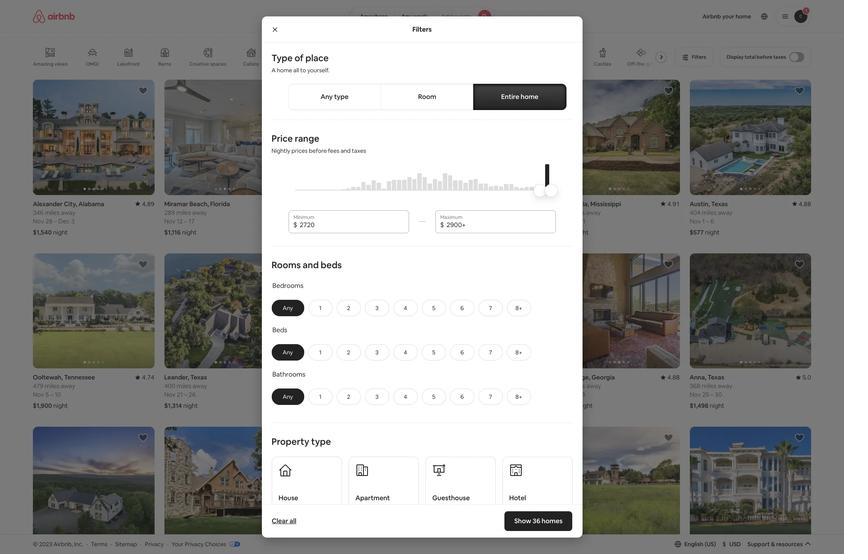 Task type: describe. For each thing, give the bounding box(es) containing it.
8+ for bathrooms
[[515, 393, 522, 401]]

5 for bathrooms
[[432, 393, 435, 401]]

2023
[[39, 541, 52, 548]]

entire home
[[501, 93, 538, 101]]

any for bedrooms
[[283, 305, 293, 312]]

miles inside the 439 miles away nov 5 – 10 $186 night
[[308, 209, 322, 217]]

– inside alexander city, alabama 346 miles away nov 28 – dec 3 $1,540 night
[[54, 217, 57, 225]]

$633
[[427, 228, 441, 236]]

range
[[295, 133, 319, 144]]

austin, texas 404 miles away nov 1 – 6 $577 night
[[690, 200, 732, 236]]

$ for $ text box
[[293, 221, 297, 229]]

senatobia, mississippi 295 miles away nov 6 – 11 night
[[558, 200, 621, 236]]

1 vertical spatial and
[[303, 259, 319, 271]]

choices
[[205, 541, 226, 548]]

ridge,
[[572, 374, 590, 382]]

night inside blue ridge, georgia 500 miles away jan 8 – 13 night
[[578, 402, 593, 410]]

to
[[300, 67, 306, 74]]

amazing
[[33, 61, 53, 67]]

add to wishlist: santa rosa beach, florida image
[[795, 434, 805, 443]]

4 inside 431 miles away nov 4 – 9 $633 night
[[440, 217, 443, 225]]

hotel
[[509, 494, 526, 503]]

– inside the 439 miles away nov 5 – 10 $186 night
[[313, 217, 316, 225]]

house
[[279, 494, 298, 503]]

2 privacy from the left
[[185, 541, 204, 548]]

4.89
[[142, 200, 154, 208]]

away inside the 439 miles away nov 5 – 10 $186 night
[[324, 209, 338, 217]]

nov inside leander, texas 400 miles away nov 21 – 26 $1,314 night
[[164, 391, 175, 399]]

display total before taxes button
[[720, 47, 811, 67]]

type for property type
[[311, 436, 331, 448]]

alexander
[[33, 200, 63, 208]]

0 horizontal spatial 5.0 out of 5 average rating image
[[270, 374, 286, 382]]

anywhere
[[360, 13, 388, 20]]

type
[[272, 52, 293, 64]]

3 inside alexander city, alabama 346 miles away nov 28 – dec 3 $1,540 night
[[71, 217, 75, 225]]

filters
[[412, 25, 432, 34]]

– inside miramar beach, florida 289 miles away nov 12 – 17 $1,116 night
[[184, 217, 187, 225]]

place
[[305, 52, 329, 64]]

8+ for bedrooms
[[515, 305, 522, 312]]

4 button for bedrooms
[[393, 300, 418, 317]]

support & resources button
[[748, 541, 811, 548]]

display total before taxes
[[727, 54, 786, 60]]

1 button for bedrooms
[[308, 300, 332, 317]]

miles inside leander, texas 400 miles away nov 21 – 26 $1,314 night
[[177, 383, 191, 390]]

dec inside alexander city, alabama 346 miles away nov 28 – dec 3 $1,540 night
[[58, 217, 70, 225]]

– inside ooltewah, tennessee 479 miles away nov 5 – 10 $1,900 night
[[50, 391, 53, 399]]

10 inside the 439 miles away nov 5 – 10 $186 night
[[317, 217, 324, 225]]

none search field containing anywhere
[[350, 7, 494, 26]]

$4,999
[[427, 402, 447, 410]]

9
[[449, 217, 452, 225]]

austin,
[[690, 200, 710, 208]]

castles
[[594, 61, 611, 67]]

26 inside leander, texas 400 miles away nov 21 – 26 $1,314 night
[[189, 391, 196, 399]]

clear
[[272, 517, 288, 526]]

mississippi
[[590, 200, 621, 208]]

away inside anna, texas 368 miles away nov 25 – 30 $1,498 night
[[718, 383, 732, 390]]

7 button for beds
[[478, 344, 503, 361]]

36
[[533, 517, 540, 526]]

$ usd
[[723, 541, 741, 548]]

1 privacy from the left
[[145, 541, 164, 548]]

and inside price range nightly prices before fees and taxes
[[341, 147, 351, 155]]

7 for bedrooms
[[489, 305, 492, 312]]

7 button for bedrooms
[[478, 300, 503, 317]]

miles inside 431 miles away nov 4 – 9 $633 night
[[438, 209, 453, 217]]

add to wishlist: leander, texas image
[[269, 260, 279, 270]]

show map
[[403, 505, 431, 512]]

total
[[745, 54, 756, 60]]

usd
[[729, 541, 741, 548]]

any for bathrooms
[[283, 393, 293, 401]]

2 · from the left
[[111, 541, 112, 548]]

beach,
[[189, 200, 209, 208]]

289
[[164, 209, 175, 217]]

miramar
[[164, 200, 188, 208]]

5 button for bedrooms
[[422, 300, 446, 317]]

404
[[690, 209, 701, 217]]

miles inside anna, texas 368 miles away nov 25 – 30 $1,498 night
[[702, 383, 716, 390]]

– inside blue ridge, georgia 500 miles away jan 8 – 13 night
[[575, 391, 578, 399]]

5.0 out of 5 average rating image containing 5.0
[[796, 374, 811, 382]]

alexander city, alabama 346 miles away nov 28 – dec 3 $1,540 night
[[33, 200, 104, 236]]

3 for beds
[[375, 349, 379, 356]]

4.91
[[667, 200, 680, 208]]

2 4.89 out of 5 average rating image from the top
[[135, 548, 154, 555]]

away inside 398 miles away nov 26 – dec 1 $4,999 night
[[455, 383, 470, 390]]

room button
[[381, 84, 474, 110]]

3 for bedrooms
[[375, 305, 379, 312]]

add to wishlist: ooltewah, tennessee image
[[138, 260, 148, 270]]

any element for beds
[[280, 349, 295, 356]]

6 button for beds
[[450, 344, 474, 361]]

show for show map
[[403, 505, 418, 512]]

house button
[[272, 457, 342, 510]]

11
[[580, 217, 585, 225]]

away inside miramar beach, florida 289 miles away nov 12 – 17 $1,116 night
[[192, 209, 207, 217]]

nov inside ooltewah, tennessee 479 miles away nov 5 – 10 $1,900 night
[[33, 391, 44, 399]]

georgia
[[592, 374, 615, 382]]

room
[[418, 93, 436, 101]]

5.0 for anna, texas 368 miles away nov 25 – 30 $1,498 night
[[802, 374, 811, 382]]

sitemap
[[115, 541, 137, 548]]

profile element
[[504, 0, 811, 33]]

ooltewah, tennessee 479 miles away nov 5 – 10 $1,900 night
[[33, 374, 95, 410]]

spaces
[[210, 61, 226, 67]]

off-the-grid
[[627, 61, 656, 67]]

8+ button for bedrooms
[[507, 300, 531, 317]]

0 vertical spatial 5.0 out of 5 average rating image
[[533, 200, 548, 208]]

nov inside the 439 miles away nov 5 – 10 $186 night
[[296, 217, 307, 225]]

english (us) button
[[674, 541, 716, 548]]

apartment
[[355, 494, 390, 503]]

anna, texas 368 miles away nov 25 – 30 $1,498 night
[[690, 374, 732, 410]]

30
[[715, 391, 722, 399]]

4 button for bathrooms
[[393, 389, 418, 405]]

4 for bathrooms
[[404, 393, 407, 401]]

4 button for beds
[[393, 344, 418, 361]]

4.89 out of 5 average rating image
[[267, 548, 286, 555]]

– inside 431 miles away nov 4 – 9 $633 night
[[444, 217, 448, 225]]

487
[[296, 383, 306, 390]]

nov inside senatobia, mississippi 295 miles away nov 6 – 11 night
[[558, 217, 570, 225]]

3 · from the left
[[140, 541, 142, 548]]

add to wishlist: eureka springs, arkansas image
[[269, 434, 279, 443]]

$1,116
[[164, 228, 181, 236]]

miles inside blue ridge, georgia 500 miles away jan 8 – 13 night
[[571, 383, 585, 390]]

miles inside ooltewah, tennessee 479 miles away nov 5 – 10 $1,900 night
[[45, 383, 59, 390]]

nov inside anna, texas 368 miles away nov 25 – 30 $1,498 night
[[690, 391, 701, 399]]

nov inside 398 miles away nov 26 – dec 1 $4,999 night
[[427, 391, 438, 399]]

– inside anna, texas 368 miles away nov 25 – 30 $1,498 night
[[710, 391, 714, 399]]

2 button for bathrooms
[[337, 389, 361, 405]]

3 button for beds
[[365, 344, 389, 361]]

clear all
[[272, 517, 296, 526]]

away inside ooltewah, tennessee 479 miles away nov 5 – 10 $1,900 night
[[61, 383, 75, 390]]

cabins
[[243, 61, 259, 67]]

295
[[558, 209, 569, 217]]

4.91 out of 5 average rating image
[[661, 200, 680, 208]]

1 inside "hendersonville, tennessee 487 miles away nov 1 – 6 $1,566 night"
[[308, 391, 311, 399]]

add to wishlist: anna, texas image
[[795, 260, 805, 270]]

texas for austin, texas
[[711, 200, 728, 208]]

english (us)
[[684, 541, 716, 548]]

439
[[296, 209, 306, 217]]

hendersonville, tennessee 487 miles away nov 1 – 6 $1,566 night
[[296, 374, 373, 410]]

2 for beds
[[347, 349, 350, 356]]

398 miles away nov 26 – dec 1 $4,999 night
[[427, 383, 470, 410]]

tennessee for ooltewah, tennessee 479 miles away nov 5 – 10 $1,900 night
[[64, 374, 95, 382]]

type of place a home all to yourself.
[[272, 52, 329, 74]]

away inside 431 miles away nov 4 – 9 $633 night
[[454, 209, 469, 217]]

nov inside 431 miles away nov 4 – 9 $633 night
[[427, 217, 438, 225]]

city,
[[64, 200, 77, 208]]

off-
[[627, 61, 637, 67]]

away inside blue ridge, georgia 500 miles away jan 8 – 13 night
[[587, 383, 601, 390]]

before inside price range nightly prices before fees and taxes
[[309, 147, 327, 155]]

– inside 398 miles away nov 26 – dec 1 $4,999 night
[[448, 391, 451, 399]]

display
[[727, 54, 744, 60]]

4.88 out of 5 average rating image
[[792, 200, 811, 208]]

hendersonville,
[[296, 374, 340, 382]]

guesthouse button
[[425, 457, 496, 510]]

homes
[[542, 517, 563, 526]]

miles inside 'austin, texas 404 miles away nov 1 – 6 $577 night'
[[702, 209, 717, 217]]

away inside alexander city, alabama 346 miles away nov 28 – dec 3 $1,540 night
[[61, 209, 75, 217]]

miles inside miramar beach, florida 289 miles away nov 12 – 17 $1,116 night
[[176, 209, 191, 217]]

any button for bedrooms
[[272, 300, 304, 317]]

any element for bedrooms
[[280, 305, 295, 312]]

any element for bathrooms
[[280, 393, 295, 401]]

$1,498
[[690, 402, 708, 410]]

alabama
[[78, 200, 104, 208]]

miramar beach, florida 289 miles away nov 12 – 17 $1,116 night
[[164, 200, 230, 236]]

miles inside 398 miles away nov 26 – dec 1 $4,999 night
[[439, 383, 454, 390]]

add to wishlist: alexander city, alabama image
[[138, 86, 148, 96]]

miles inside alexander city, alabama 346 miles away nov 28 – dec 3 $1,540 night
[[45, 209, 60, 217]]

&
[[771, 541, 775, 548]]

texas for leander, texas
[[190, 374, 207, 382]]

2 vertical spatial 5.0 out of 5 average rating image
[[402, 548, 417, 555]]

$ text field
[[447, 221, 551, 229]]

your
[[172, 541, 184, 548]]

terms · sitemap · privacy ·
[[91, 541, 168, 548]]

8+ element for beds
[[515, 349, 522, 356]]

1 vertical spatial 5.0 out of 5 average rating image
[[533, 548, 548, 555]]

4.89 out of 5 average rating image containing 4.89
[[135, 200, 154, 208]]

5 for beds
[[432, 349, 435, 356]]



Task type: vqa. For each thing, say whether or not it's contained in the screenshot.


Task type: locate. For each thing, give the bounding box(es) containing it.
1 horizontal spatial taxes
[[773, 54, 786, 60]]

0 horizontal spatial and
[[303, 259, 319, 271]]

1 horizontal spatial $
[[440, 221, 444, 229]]

2 any element from the top
[[280, 349, 295, 356]]

3 1 button from the top
[[308, 389, 332, 405]]

1 inside 'austin, texas 404 miles away nov 1 – 6 $577 night'
[[702, 217, 705, 225]]

miles down austin,
[[702, 209, 717, 217]]

nov inside miramar beach, florida 289 miles away nov 12 – 17 $1,116 night
[[164, 217, 175, 225]]

4.88 for blue ridge, georgia 500 miles away jan 8 – 13 night
[[667, 374, 680, 382]]

views
[[55, 61, 68, 67]]

taxes right total
[[773, 54, 786, 60]]

1 4 button from the top
[[393, 300, 418, 317]]

map
[[419, 505, 431, 512]]

2 vertical spatial 7 button
[[478, 389, 503, 405]]

texas
[[711, 200, 728, 208], [190, 374, 207, 382], [708, 374, 724, 382]]

1 vertical spatial 2
[[347, 349, 350, 356]]

3 3 button from the top
[[365, 389, 389, 405]]

3 7 button from the top
[[478, 389, 503, 405]]

26 inside 398 miles away nov 26 – dec 1 $4,999 night
[[440, 391, 447, 399]]

nov down 295
[[558, 217, 570, 225]]

0 horizontal spatial show
[[403, 505, 418, 512]]

8+ element for bedrooms
[[515, 305, 522, 312]]

night down 9
[[443, 228, 457, 236]]

any element down 'bathrooms'
[[280, 393, 295, 401]]

nov down 487
[[296, 391, 307, 399]]

4.99 out of 5 average rating image
[[661, 548, 680, 555]]

(us)
[[705, 541, 716, 548]]

– inside "hendersonville, tennessee 487 miles away nov 1 – 6 $1,566 night"
[[312, 391, 315, 399]]

1
[[702, 217, 705, 225], [319, 305, 321, 312], [319, 349, 321, 356], [308, 391, 311, 399], [465, 391, 468, 399], [319, 393, 321, 401]]

1 4.89 out of 5 average rating image from the top
[[135, 200, 154, 208]]

tab list
[[288, 84, 566, 110]]

0 vertical spatial 8+
[[515, 305, 522, 312]]

show inside button
[[403, 505, 418, 512]]

1 horizontal spatial 26
[[440, 391, 447, 399]]

type down treehouses
[[334, 93, 349, 101]]

add guests button
[[434, 7, 494, 26]]

2
[[347, 305, 350, 312], [347, 349, 350, 356], [347, 393, 350, 401]]

before
[[757, 54, 772, 60], [309, 147, 327, 155]]

any button up 'bathrooms'
[[272, 344, 304, 361]]

1 vertical spatial type
[[311, 436, 331, 448]]

2 2 button from the top
[[337, 344, 361, 361]]

away down georgia at the right of the page
[[587, 383, 601, 390]]

texas inside leander, texas 400 miles away nov 21 – 26 $1,314 night
[[190, 374, 207, 382]]

1 vertical spatial 5.0 out of 5 average rating image
[[270, 374, 286, 382]]

before left fees
[[309, 147, 327, 155]]

0 vertical spatial 8+ button
[[507, 300, 531, 317]]

tennessee
[[64, 374, 95, 382], [342, 374, 373, 382]]

· left "your"
[[167, 541, 168, 548]]

0 vertical spatial and
[[341, 147, 351, 155]]

beds
[[272, 326, 287, 335]]

night down 17
[[182, 228, 197, 236]]

1 button for beds
[[308, 344, 332, 361]]

any down 'bathrooms'
[[283, 393, 293, 401]]

1 vertical spatial home
[[521, 93, 538, 101]]

creative spaces
[[189, 61, 226, 67]]

· right terms
[[111, 541, 112, 548]]

senatobia,
[[558, 200, 589, 208]]

all left 'to'
[[293, 67, 299, 74]]

english
[[684, 541, 704, 548]]

your privacy choices
[[172, 541, 226, 548]]

2 horizontal spatial 5.0 out of 5 average rating image
[[533, 200, 548, 208]]

the-
[[637, 61, 646, 67]]

any button for beds
[[272, 344, 304, 361]]

$1,314
[[164, 402, 182, 410]]

2 vertical spatial 8+
[[515, 393, 522, 401]]

6 button for bathrooms
[[450, 389, 474, 405]]

type for any type
[[334, 93, 349, 101]]

1 any element from the top
[[280, 305, 295, 312]]

– inside senatobia, mississippi 295 miles away nov 6 – 11 night
[[576, 217, 579, 225]]

0 vertical spatial type
[[334, 93, 349, 101]]

home inside button
[[521, 93, 538, 101]]

and left beds
[[303, 259, 319, 271]]

night inside the 439 miles away nov 5 – 10 $186 night
[[311, 228, 325, 236]]

tennessee right ooltewah,
[[64, 374, 95, 382]]

2 any button from the top
[[272, 344, 304, 361]]

1 vertical spatial 4 button
[[393, 344, 418, 361]]

1 vertical spatial 5 button
[[422, 344, 446, 361]]

3 5 button from the top
[[422, 389, 446, 405]]

5 button
[[422, 300, 446, 317], [422, 344, 446, 361], [422, 389, 446, 405]]

blue ridge, georgia 500 miles away jan 8 – 13 night
[[558, 374, 615, 410]]

1 vertical spatial 4.89 out of 5 average rating image
[[135, 548, 154, 555]]

miles up 21
[[177, 383, 191, 390]]

6 inside "hendersonville, tennessee 487 miles away nov 1 – 6 $1,566 night"
[[317, 391, 320, 399]]

3 8+ element from the top
[[515, 393, 522, 401]]

leander, texas 400 miles away nov 21 – 26 $1,314 night
[[164, 374, 207, 410]]

1 vertical spatial 8+ element
[[515, 349, 522, 356]]

3 any button from the top
[[272, 389, 304, 405]]

nov down 368 at the bottom of page
[[690, 391, 701, 399]]

any down yourself. in the left top of the page
[[321, 93, 333, 101]]

2 4 button from the top
[[393, 344, 418, 361]]

2 3 button from the top
[[365, 344, 389, 361]]

all right clear
[[289, 517, 296, 526]]

texas for anna, texas
[[708, 374, 724, 382]]

add to wishlist: senatobia, mississippi image
[[663, 86, 673, 96]]

13
[[579, 391, 585, 399]]

nov inside 'austin, texas 404 miles away nov 1 – 6 $577 night'
[[690, 217, 701, 225]]

1 5 button from the top
[[422, 300, 446, 317]]

1 horizontal spatial type
[[334, 93, 349, 101]]

479
[[33, 383, 43, 390]]

3 6 button from the top
[[450, 389, 474, 405]]

night right $577
[[705, 228, 720, 236]]

6 inside senatobia, mississippi 295 miles away nov 6 – 11 night
[[571, 217, 575, 225]]

tennessee inside "hendersonville, tennessee 487 miles away nov 1 – 6 $1,566 night"
[[342, 374, 373, 382]]

night right $186
[[311, 228, 325, 236]]

1 6 button from the top
[[450, 300, 474, 317]]

2 7 button from the top
[[478, 344, 503, 361]]

8+ button for beds
[[507, 344, 531, 361]]

5 button for bathrooms
[[422, 389, 446, 405]]

night right $1,566
[[316, 402, 330, 410]]

8+ button
[[507, 300, 531, 317], [507, 344, 531, 361], [507, 389, 531, 405]]

night down 30
[[710, 402, 724, 410]]

$ left 9
[[440, 221, 444, 229]]

0 vertical spatial taxes
[[773, 54, 786, 60]]

miles inside "hendersonville, tennessee 487 miles away nov 1 – 6 $1,566 night"
[[307, 383, 322, 390]]

1 vertical spatial 4.88
[[667, 374, 680, 382]]

2 7 from the top
[[489, 349, 492, 356]]

3 any element from the top
[[280, 393, 295, 401]]

taxes inside price range nightly prices before fees and taxes
[[352, 147, 366, 155]]

0 horizontal spatial before
[[309, 147, 327, 155]]

1 · from the left
[[86, 541, 88, 548]]

0 vertical spatial any element
[[280, 305, 295, 312]]

0 vertical spatial all
[[293, 67, 299, 74]]

1 inside 398 miles away nov 26 – dec 1 $4,999 night
[[465, 391, 468, 399]]

0 vertical spatial 4 button
[[393, 300, 418, 317]]

1 8+ from the top
[[515, 305, 522, 312]]

nov down 289
[[164, 217, 175, 225]]

miles up 25 on the right
[[702, 383, 716, 390]]

night inside "hendersonville, tennessee 487 miles away nov 1 – 6 $1,566 night"
[[316, 402, 330, 410]]

4.88 for austin, texas 404 miles away nov 1 – 6 $577 night
[[799, 200, 811, 208]]

show 36 homes
[[514, 517, 563, 526]]

431 miles away nov 4 – 9 $633 night
[[427, 209, 469, 236]]

26 up $4,999
[[440, 391, 447, 399]]

0 horizontal spatial dec
[[58, 217, 70, 225]]

1 horizontal spatial 4.88
[[799, 200, 811, 208]]

show left map
[[403, 505, 418, 512]]

all inside clear all button
[[289, 517, 296, 526]]

nov
[[33, 217, 44, 225], [164, 217, 175, 225], [296, 217, 307, 225], [427, 217, 438, 225], [558, 217, 570, 225], [690, 217, 701, 225], [33, 391, 44, 399], [164, 391, 175, 399], [296, 391, 307, 399], [427, 391, 438, 399], [690, 391, 701, 399]]

away down mississippi on the right top
[[586, 209, 601, 217]]

tennessee right "hendersonville,"
[[342, 374, 373, 382]]

5 inside the 439 miles away nov 5 – 10 $186 night
[[308, 217, 312, 225]]

10 inside ooltewah, tennessee 479 miles away nov 5 – 10 $1,900 night
[[55, 391, 61, 399]]

before inside display total before taxes button
[[757, 54, 772, 60]]

away inside "hendersonville, tennessee 487 miles away nov 1 – 6 $1,566 night"
[[323, 383, 338, 390]]

8+ button for bathrooms
[[507, 389, 531, 405]]

add to wishlist: blue ridge, georgia image
[[663, 260, 673, 270]]

8+ for beds
[[515, 349, 522, 356]]

1 7 button from the top
[[478, 300, 503, 317]]

nov down the 346
[[33, 217, 44, 225]]

2 vertical spatial 2
[[347, 393, 350, 401]]

tab list containing any type
[[288, 84, 566, 110]]

1 horizontal spatial 5.0
[[540, 200, 548, 208]]

nov inside alexander city, alabama 346 miles away nov 28 – dec 3 $1,540 night
[[33, 217, 44, 225]]

0 vertical spatial 1 button
[[308, 300, 332, 317]]

fees
[[328, 147, 339, 155]]

431
[[427, 209, 437, 217]]

any up 'bathrooms'
[[283, 349, 293, 356]]

show inside the filters dialog
[[514, 517, 531, 526]]

all inside type of place a home all to yourself.
[[293, 67, 299, 74]]

0 horizontal spatial 5.0 out of 5 average rating image
[[533, 548, 548, 555]]

away up $ text box
[[324, 209, 338, 217]]

0 horizontal spatial 5.0
[[277, 374, 286, 382]]

miles down the senatobia, at top right
[[570, 209, 585, 217]]

3 4 button from the top
[[393, 389, 418, 405]]

6 inside 'austin, texas 404 miles away nov 1 – 6 $577 night'
[[711, 217, 714, 225]]

4 for bedrooms
[[404, 305, 407, 312]]

apartment button
[[348, 457, 419, 510]]

1 3 button from the top
[[365, 300, 389, 317]]

privacy link
[[145, 541, 164, 548]]

0 horizontal spatial 26
[[189, 391, 196, 399]]

yourself.
[[307, 67, 329, 74]]

400
[[164, 383, 175, 390]]

1 2 from the top
[[347, 305, 350, 312]]

any button down bedrooms
[[272, 300, 304, 317]]

1 vertical spatial dec
[[452, 391, 464, 399]]

2 vertical spatial any element
[[280, 393, 295, 401]]

5.0 out of 5 average rating image
[[533, 200, 548, 208], [270, 374, 286, 382], [402, 548, 417, 555]]

night right the $1,540
[[53, 228, 68, 236]]

price range nightly prices before fees and taxes
[[272, 133, 366, 155]]

0 vertical spatial before
[[757, 54, 772, 60]]

away inside senatobia, mississippi 295 miles away nov 6 – 11 night
[[586, 209, 601, 217]]

1 7 from the top
[[489, 305, 492, 312]]

5 for bedrooms
[[432, 305, 435, 312]]

0 vertical spatial 10
[[317, 217, 324, 225]]

away down "hendersonville,"
[[323, 383, 338, 390]]

1 vertical spatial 7 button
[[478, 344, 503, 361]]

0 horizontal spatial tennessee
[[64, 374, 95, 382]]

4 · from the left
[[167, 541, 168, 548]]

entire home button
[[473, 84, 566, 110]]

3 8+ button from the top
[[507, 389, 531, 405]]

night inside anna, texas 368 miles away nov 25 – 30 $1,498 night
[[710, 402, 724, 410]]

$1,540
[[33, 228, 52, 236]]

1 vertical spatial 3 button
[[365, 344, 389, 361]]

4 for beds
[[404, 349, 407, 356]]

4.74 out of 5 average rating image
[[135, 374, 154, 382]]

miles up 28
[[45, 209, 60, 217]]

1 button
[[308, 300, 332, 317], [308, 344, 332, 361], [308, 389, 332, 405]]

2 button for beds
[[337, 344, 361, 361]]

leander,
[[164, 374, 189, 382]]

1 horizontal spatial privacy
[[185, 541, 204, 548]]

jan
[[558, 391, 568, 399]]

texas right austin,
[[711, 200, 728, 208]]

miles down ooltewah,
[[45, 383, 59, 390]]

1 vertical spatial all
[[289, 517, 296, 526]]

1 button for bathrooms
[[308, 389, 332, 405]]

night inside leander, texas 400 miles away nov 21 – 26 $1,314 night
[[183, 402, 198, 410]]

miles right 398
[[439, 383, 454, 390]]

night down 13
[[578, 402, 593, 410]]

night inside senatobia, mississippi 295 miles away nov 6 – 11 night
[[574, 228, 589, 236]]

2 for bedrooms
[[347, 305, 350, 312]]

night right $4,999
[[448, 402, 463, 410]]

1 tennessee from the left
[[64, 374, 95, 382]]

0 horizontal spatial type
[[311, 436, 331, 448]]

nov down 431
[[427, 217, 438, 225]]

1 horizontal spatial show
[[514, 517, 531, 526]]

2 vertical spatial 1 button
[[308, 389, 332, 405]]

away right 431
[[454, 209, 469, 217]]

– inside 'austin, texas 404 miles away nov 1 – 6 $577 night'
[[706, 217, 709, 225]]

away inside leander, texas 400 miles away nov 21 – 26 $1,314 night
[[193, 383, 207, 390]]

2 vertical spatial 7
[[489, 393, 492, 401]]

0 vertical spatial 2 button
[[337, 300, 361, 317]]

3 8+ from the top
[[515, 393, 522, 401]]

texas inside anna, texas 368 miles away nov 25 – 30 $1,498 night
[[708, 374, 724, 382]]

night inside ooltewah, tennessee 479 miles away nov 5 – 10 $1,900 night
[[53, 402, 68, 410]]

2 8+ button from the top
[[507, 344, 531, 361]]

0 horizontal spatial home
[[277, 67, 292, 74]]

1 1 button from the top
[[308, 300, 332, 317]]

$ for $ text field
[[440, 221, 444, 229]]

nov down 398
[[427, 391, 438, 399]]

group
[[33, 41, 670, 73], [33, 80, 154, 195], [43, 80, 286, 195], [174, 80, 417, 195], [427, 80, 548, 195], [558, 80, 680, 195], [690, 80, 811, 195], [33, 254, 154, 369], [164, 254, 286, 369], [296, 254, 417, 369], [427, 254, 548, 369], [437, 254, 680, 369], [690, 254, 811, 369], [33, 427, 154, 543], [164, 427, 286, 543], [296, 427, 417, 543], [427, 427, 548, 543], [558, 427, 680, 543], [690, 427, 811, 543]]

3 2 button from the top
[[337, 389, 361, 405]]

1 vertical spatial 7
[[489, 349, 492, 356]]

1 horizontal spatial 5.0 out of 5 average rating image
[[402, 548, 417, 555]]

and
[[341, 147, 351, 155], [303, 259, 319, 271]]

1 vertical spatial taxes
[[352, 147, 366, 155]]

0 vertical spatial 5.0 out of 5 average rating image
[[796, 374, 811, 382]]

1 horizontal spatial 5.0 out of 5 average rating image
[[796, 374, 811, 382]]

tab list inside the filters dialog
[[288, 84, 566, 110]]

2 2 from the top
[[347, 349, 350, 356]]

1 horizontal spatial 10
[[317, 217, 324, 225]]

1 8+ button from the top
[[507, 300, 531, 317]]

away down beach,
[[192, 209, 207, 217]]

away right the 404
[[718, 209, 732, 217]]

1 vertical spatial 1 button
[[308, 344, 332, 361]]

night right $1,900
[[53, 402, 68, 410]]

7 for bathrooms
[[489, 393, 492, 401]]

1 horizontal spatial tennessee
[[342, 374, 373, 382]]

0 horizontal spatial taxes
[[352, 147, 366, 155]]

texas up 30
[[708, 374, 724, 382]]

$ text field
[[300, 221, 404, 229]]

taxes inside display total before taxes button
[[773, 54, 786, 60]]

0 vertical spatial 5 button
[[422, 300, 446, 317]]

away right 398
[[455, 383, 470, 390]]

away right 400
[[193, 383, 207, 390]]

night inside alexander city, alabama 346 miles away nov 28 – dec 3 $1,540 night
[[53, 228, 68, 236]]

1 vertical spatial 8+
[[515, 349, 522, 356]]

4.89 out of 5 average rating image
[[135, 200, 154, 208], [135, 548, 154, 555]]

any for beds
[[283, 349, 293, 356]]

any left the week
[[401, 13, 412, 20]]

any button down 'bathrooms'
[[272, 389, 304, 405]]

2 5 button from the top
[[422, 344, 446, 361]]

· left privacy link
[[140, 541, 142, 548]]

add to wishlist: mentone, alabama image
[[532, 86, 542, 96]]

6 button
[[450, 300, 474, 317], [450, 344, 474, 361], [450, 389, 474, 405]]

blue
[[558, 374, 571, 382]]

2 horizontal spatial $
[[723, 541, 726, 548]]

nov down 479
[[33, 391, 44, 399]]

$ left 'usd'
[[723, 541, 726, 548]]

ooltewah,
[[33, 374, 63, 382]]

0 vertical spatial 2
[[347, 305, 350, 312]]

2 vertical spatial 6 button
[[450, 389, 474, 405]]

amazing views
[[33, 61, 68, 67]]

a
[[272, 67, 276, 74]]

0 vertical spatial 7 button
[[478, 300, 503, 317]]

8+ element for bathrooms
[[515, 393, 522, 401]]

346
[[33, 209, 44, 217]]

1 horizontal spatial before
[[757, 54, 772, 60]]

miles down ridge,
[[571, 383, 585, 390]]

show for show 36 homes
[[514, 517, 531, 526]]

type
[[334, 93, 349, 101], [311, 436, 331, 448]]

$186
[[296, 228, 309, 236]]

any down bedrooms
[[283, 305, 293, 312]]

treehouses
[[312, 61, 339, 67]]

anna,
[[690, 374, 706, 382]]

2 vertical spatial 8+ element
[[515, 393, 522, 401]]

7 button for bathrooms
[[478, 389, 503, 405]]

nov down the 404
[[690, 217, 701, 225]]

add to wishlist: austin, texas image
[[795, 86, 805, 96]]

any element up 'bathrooms'
[[280, 349, 295, 356]]

12
[[177, 217, 183, 225]]

night inside 398 miles away nov 26 – dec 1 $4,999 night
[[448, 402, 463, 410]]

show 36 homes link
[[505, 512, 573, 532]]

1 vertical spatial before
[[309, 147, 327, 155]]

taxes right fees
[[352, 147, 366, 155]]

2 vertical spatial 8+ button
[[507, 389, 531, 405]]

2 button for bedrooms
[[337, 300, 361, 317]]

away down city,
[[61, 209, 75, 217]]

500
[[558, 383, 569, 390]]

– inside leander, texas 400 miles away nov 21 – 26 $1,314 night
[[184, 391, 187, 399]]

2 1 button from the top
[[308, 344, 332, 361]]

5.0 out of 5 average rating image
[[796, 374, 811, 382], [533, 548, 548, 555]]

0 vertical spatial show
[[403, 505, 418, 512]]

1 vertical spatial 6 button
[[450, 344, 474, 361]]

any element down bedrooms
[[280, 305, 295, 312]]

2 8+ from the top
[[515, 349, 522, 356]]

any element
[[280, 305, 295, 312], [280, 349, 295, 356], [280, 393, 295, 401]]

2 26 from the left
[[440, 391, 447, 399]]

any button for bathrooms
[[272, 389, 304, 405]]

miles right '439' at the top of page
[[308, 209, 322, 217]]

texas inside 'austin, texas 404 miles away nov 1 – 6 $577 night'
[[711, 200, 728, 208]]

$ down '439' at the top of page
[[293, 221, 297, 229]]

type inside button
[[334, 93, 349, 101]]

6 button for bedrooms
[[450, 300, 474, 317]]

2 vertical spatial 3 button
[[365, 389, 389, 405]]

2 horizontal spatial 5.0
[[802, 374, 811, 382]]

miles inside senatobia, mississippi 295 miles away nov 6 – 11 night
[[570, 209, 585, 217]]

1 any button from the top
[[272, 300, 304, 317]]

nov down 400
[[164, 391, 175, 399]]

resources
[[776, 541, 803, 548]]

away down ooltewah,
[[61, 383, 75, 390]]

any type
[[321, 93, 349, 101]]

rooms
[[272, 259, 301, 271]]

miles down "hendersonville,"
[[307, 383, 322, 390]]

terms link
[[91, 541, 107, 548]]

0 vertical spatial any button
[[272, 300, 304, 317]]

$1,900
[[33, 402, 52, 410]]

add to wishlist: brenham, texas image
[[663, 434, 673, 443]]

night right "$1,314"
[[183, 402, 198, 410]]

0 horizontal spatial 4.88
[[667, 374, 680, 382]]

3 button for bedrooms
[[365, 300, 389, 317]]

home right a at top left
[[277, 67, 292, 74]]

8+ element
[[515, 305, 522, 312], [515, 349, 522, 356], [515, 393, 522, 401]]

0 vertical spatial dec
[[58, 217, 70, 225]]

miles up 12
[[176, 209, 191, 217]]

group containing amazing views
[[33, 41, 670, 73]]

2 vertical spatial 5 button
[[422, 389, 446, 405]]

show left 36
[[514, 517, 531, 526]]

0 vertical spatial home
[[277, 67, 292, 74]]

type right the property
[[311, 436, 331, 448]]

terms
[[91, 541, 107, 548]]

2 for bathrooms
[[347, 393, 350, 401]]

0 vertical spatial 3 button
[[365, 300, 389, 317]]

· right inc.
[[86, 541, 88, 548]]

away inside 'austin, texas 404 miles away nov 1 – 6 $577 night'
[[718, 209, 732, 217]]

privacy right "your"
[[185, 541, 204, 548]]

night
[[53, 228, 68, 236], [182, 228, 197, 236], [311, 228, 325, 236], [443, 228, 457, 236], [574, 228, 589, 236], [705, 228, 720, 236], [53, 402, 68, 410], [183, 402, 198, 410], [316, 402, 330, 410], [448, 402, 463, 410], [578, 402, 593, 410], [710, 402, 724, 410]]

4.88 out of 5 average rating image
[[661, 374, 680, 382]]

night inside 'austin, texas 404 miles away nov 1 – 6 $577 night'
[[705, 228, 720, 236]]

any week button
[[394, 7, 435, 26]]

dec inside 398 miles away nov 26 – dec 1 $4,999 night
[[452, 391, 464, 399]]

filters dialog
[[262, 16, 582, 555]]

0 vertical spatial 4.89 out of 5 average rating image
[[135, 200, 154, 208]]

7 for beds
[[489, 349, 492, 356]]

26 right 21
[[189, 391, 196, 399]]

tennessee inside ooltewah, tennessee 479 miles away nov 5 – 10 $1,900 night
[[64, 374, 95, 382]]

miles
[[45, 209, 60, 217], [176, 209, 191, 217], [308, 209, 322, 217], [438, 209, 453, 217], [570, 209, 585, 217], [702, 209, 717, 217], [45, 383, 59, 390], [177, 383, 191, 390], [307, 383, 322, 390], [439, 383, 454, 390], [571, 383, 585, 390], [702, 383, 716, 390]]

0 vertical spatial 7
[[489, 305, 492, 312]]

0 horizontal spatial privacy
[[145, 541, 164, 548]]

5 inside ooltewah, tennessee 479 miles away nov 5 – 10 $1,900 night
[[45, 391, 49, 399]]

2 vertical spatial 2 button
[[337, 389, 361, 405]]

before right total
[[757, 54, 772, 60]]

bathrooms
[[272, 370, 305, 379]]

3 for bathrooms
[[375, 393, 379, 401]]

night down '11'
[[574, 228, 589, 236]]

night inside miramar beach, florida 289 miles away nov 12 – 17 $1,116 night
[[182, 228, 197, 236]]

1 26 from the left
[[189, 391, 196, 399]]

5 button for beds
[[422, 344, 446, 361]]

0 vertical spatial 8+ element
[[515, 305, 522, 312]]

night inside 431 miles away nov 4 – 9 $633 night
[[443, 228, 457, 236]]

away up 30
[[718, 383, 732, 390]]

4.89 out of 5 average rating image left "your"
[[135, 548, 154, 555]]

3 2 from the top
[[347, 393, 350, 401]]

home inside type of place a home all to yourself.
[[277, 67, 292, 74]]

florida
[[210, 200, 230, 208]]

1 vertical spatial show
[[514, 517, 531, 526]]

1 8+ element from the top
[[515, 305, 522, 312]]

1 vertical spatial 2 button
[[337, 344, 361, 361]]

miles up 9
[[438, 209, 453, 217]]

1 vertical spatial 10
[[55, 391, 61, 399]]

2 8+ element from the top
[[515, 349, 522, 356]]

clear all button
[[267, 514, 300, 530]]

of
[[295, 52, 304, 64]]

privacy
[[145, 541, 164, 548], [185, 541, 204, 548]]

add to wishlist: broken bow, oklahoma image
[[138, 434, 148, 443]]

1 horizontal spatial and
[[341, 147, 351, 155]]

2 vertical spatial any button
[[272, 389, 304, 405]]

home right entire
[[521, 93, 538, 101]]

1 vertical spatial 8+ button
[[507, 344, 531, 361]]

–
[[54, 217, 57, 225], [184, 217, 187, 225], [313, 217, 316, 225], [444, 217, 448, 225], [576, 217, 579, 225], [706, 217, 709, 225], [50, 391, 53, 399], [184, 391, 187, 399], [312, 391, 315, 399], [448, 391, 451, 399], [575, 391, 578, 399], [710, 391, 714, 399]]

prices
[[292, 147, 308, 155]]

2 tennessee from the left
[[342, 374, 373, 382]]

5.0 for leander, texas 400 miles away nov 21 – 26 $1,314 night
[[277, 374, 286, 382]]

3 7 from the top
[[489, 393, 492, 401]]

0 vertical spatial 4.88
[[799, 200, 811, 208]]

0 vertical spatial 6 button
[[450, 300, 474, 317]]

6
[[571, 217, 575, 225], [711, 217, 714, 225], [460, 305, 464, 312], [460, 349, 464, 356], [317, 391, 320, 399], [460, 393, 464, 401]]

2 6 button from the top
[[450, 344, 474, 361]]

1 vertical spatial any button
[[272, 344, 304, 361]]

4% of stays are available in the price range you selected. image
[[295, 164, 549, 213]]

4.89 out of 5 average rating image left miramar
[[135, 200, 154, 208]]

texas right leander,
[[190, 374, 207, 382]]

privacy left "your"
[[145, 541, 164, 548]]

tennessee for hendersonville, tennessee 487 miles away nov 1 – 6 $1,566 night
[[342, 374, 373, 382]]

nov inside "hendersonville, tennessee 487 miles away nov 1 – 6 $1,566 night"
[[296, 391, 307, 399]]

1 2 button from the top
[[337, 300, 361, 317]]

$1,566
[[296, 402, 314, 410]]

3 button for bathrooms
[[365, 389, 389, 405]]

1 vertical spatial any element
[[280, 349, 295, 356]]

barns
[[158, 61, 171, 67]]

0 horizontal spatial $
[[293, 221, 297, 229]]

omg!
[[86, 61, 99, 67]]

None search field
[[350, 7, 494, 26]]

anywhere button
[[350, 7, 395, 26]]

nov down '439' at the top of page
[[296, 217, 307, 225]]

2 button
[[337, 300, 361, 317], [337, 344, 361, 361], [337, 389, 361, 405]]

and right fees
[[341, 147, 351, 155]]



